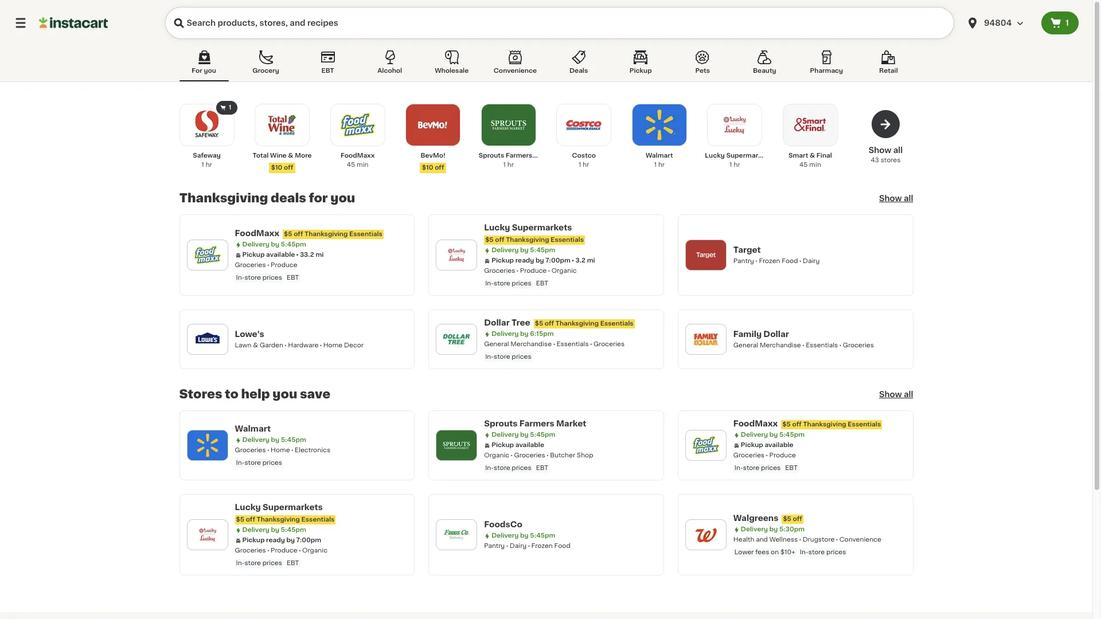 Task type: locate. For each thing, give the bounding box(es) containing it.
0 vertical spatial foodmaxx $5 off thanksgiving essentials
[[235, 229, 383, 238]]

1 inside costco 1 hr
[[579, 162, 581, 168]]

0 vertical spatial all
[[894, 146, 903, 154]]

food inside target pantry frozen food dairy
[[782, 258, 798, 264]]

save
[[300, 388, 330, 400]]

help
[[241, 388, 270, 400]]

ebt inside button
[[322, 68, 334, 74]]

groceries produce
[[235, 262, 298, 268], [734, 453, 796, 459]]

merchandise down family in the right bottom of the page
[[760, 342, 801, 349]]

6:15pm
[[530, 331, 554, 337]]

lucky for pickup ready by 7:00pm
[[235, 504, 261, 512]]

1 horizontal spatial mi
[[587, 258, 595, 264]]

you for thanksgiving deals for you
[[331, 192, 355, 204]]

butcher
[[550, 453, 575, 459]]

farmers inside sprouts farmers market 1 hr
[[506, 153, 533, 159]]

pickup ready by 7:00pm
[[492, 258, 571, 264], [242, 538, 321, 544]]

show all button for thanksgiving deals for you
[[879, 193, 914, 204]]

1 horizontal spatial organic
[[484, 453, 509, 459]]

hr inside lucky supermarkets 1 hr
[[734, 162, 740, 168]]

0 horizontal spatial dollar
[[484, 319, 510, 327]]

delivery for pickup available foodmaxx logo
[[741, 432, 768, 438]]

market for sprouts farmers market
[[556, 420, 587, 428]]

2 horizontal spatial &
[[810, 153, 815, 159]]

hr down walmart image
[[659, 162, 665, 168]]

2 horizontal spatial lucky
[[705, 153, 725, 159]]

1 $10 from the left
[[271, 165, 282, 171]]

1 horizontal spatial pickup ready by 7:00pm
[[492, 258, 571, 264]]

$10 inside total wine & more $10 off
[[271, 165, 282, 171]]

1 horizontal spatial 7:00pm
[[546, 258, 571, 264]]

&
[[288, 153, 293, 159], [810, 153, 815, 159], [253, 342, 258, 349]]

2 horizontal spatial you
[[331, 192, 355, 204]]

2 hr from the left
[[508, 162, 514, 168]]

0 horizontal spatial lucky supermarkets logo image
[[192, 520, 222, 550]]

1 horizontal spatial dairy
[[803, 258, 820, 264]]

groceries produce organic
[[484, 268, 577, 274], [235, 548, 328, 554]]

prices
[[263, 275, 282, 281], [512, 281, 532, 287], [512, 354, 532, 360], [263, 460, 282, 466], [512, 465, 532, 472], [761, 465, 781, 472], [827, 550, 846, 556], [263, 560, 282, 567]]

walmart logo image
[[192, 431, 222, 461]]

4 hr from the left
[[659, 162, 665, 168]]

0 horizontal spatial available
[[266, 252, 295, 258]]

& for total
[[288, 153, 293, 159]]

45 down foodmaxx image
[[347, 162, 355, 168]]

delivery for walmart logo
[[242, 437, 269, 443]]

1 vertical spatial home
[[271, 447, 290, 454]]

3 hr from the left
[[583, 162, 589, 168]]

1 horizontal spatial ready
[[516, 258, 534, 264]]

45 inside the 'smart & final 45 min'
[[800, 162, 808, 168]]

convenience inside button
[[494, 68, 537, 74]]

0 horizontal spatial 7:00pm
[[296, 538, 321, 544]]

in-store prices ebt
[[236, 275, 299, 281], [485, 281, 548, 287], [485, 465, 548, 472], [735, 465, 798, 472], [236, 560, 299, 567]]

foodmaxx logo image for 33.2 mi
[[192, 240, 222, 270]]

& right wine
[[288, 153, 293, 159]]

0 vertical spatial food
[[782, 258, 798, 264]]

0 vertical spatial dairy
[[803, 258, 820, 264]]

delivery for lucky supermarkets logo associated with 3.2 mi
[[492, 247, 519, 254]]

None search field
[[165, 7, 955, 39]]

store
[[245, 275, 261, 281], [494, 281, 510, 287], [494, 354, 510, 360], [245, 460, 261, 466], [494, 465, 510, 472], [743, 465, 760, 472], [809, 550, 825, 556], [245, 560, 261, 567]]

0 horizontal spatial food
[[554, 543, 571, 550]]

general down the delivery by 6:15pm
[[484, 341, 509, 348]]

hr for safeway 1 hr
[[206, 162, 212, 168]]

farmers
[[506, 153, 533, 159], [520, 420, 555, 428]]

in-store prices for groceries
[[236, 460, 282, 466]]

ebt for lucky supermarkets logo associated with 3.2 mi
[[536, 281, 548, 287]]

1 horizontal spatial supermarkets
[[512, 224, 572, 232]]

walmart image
[[640, 106, 679, 145]]

2 vertical spatial lucky
[[235, 504, 261, 512]]

min down final
[[810, 162, 821, 168]]

market left the costco
[[534, 153, 557, 159]]

dollar
[[484, 319, 510, 327], [764, 330, 789, 338]]

2 show all from the top
[[879, 391, 914, 399]]

for you
[[192, 68, 216, 74]]

supermarkets
[[727, 153, 772, 159], [512, 224, 572, 232], [263, 504, 323, 512]]

hr inside costco 1 hr
[[583, 162, 589, 168]]

0 horizontal spatial 45
[[347, 162, 355, 168]]

0 vertical spatial pantry
[[734, 258, 754, 264]]

7:00pm
[[546, 258, 571, 264], [296, 538, 321, 544]]

shop categories tab list
[[179, 48, 914, 81]]

pharmacy button
[[802, 48, 852, 81]]

general
[[484, 341, 509, 348], [734, 342, 759, 349]]

show
[[869, 146, 892, 154], [879, 194, 902, 203], [879, 391, 902, 399]]

0 horizontal spatial pantry
[[484, 543, 505, 550]]

1 vertical spatial farmers
[[520, 420, 555, 428]]

farmers down sprouts farmers market image on the top of the page
[[506, 153, 533, 159]]

sprouts inside sprouts farmers market 1 hr
[[479, 153, 504, 159]]

1 vertical spatial show all button
[[879, 389, 914, 400]]

1 horizontal spatial foodmaxx
[[341, 153, 375, 159]]

1 horizontal spatial walmart
[[646, 153, 673, 159]]

wine
[[270, 153, 287, 159]]

0 vertical spatial farmers
[[506, 153, 533, 159]]

dairy
[[803, 258, 820, 264], [510, 543, 527, 550]]

0 vertical spatial lucky
[[705, 153, 725, 159]]

& right lawn
[[253, 342, 258, 349]]

walmart
[[646, 153, 673, 159], [235, 425, 271, 433]]

1 horizontal spatial lucky
[[484, 224, 510, 232]]

1 horizontal spatial pantry
[[734, 258, 754, 264]]

2 horizontal spatial available
[[765, 442, 794, 449]]

0 horizontal spatial groceries produce
[[235, 262, 298, 268]]

$5 inside walgreens $5 off
[[783, 516, 792, 523]]

pantry
[[734, 258, 754, 264], [484, 543, 505, 550]]

5 hr from the left
[[734, 162, 740, 168]]

0 vertical spatial groceries produce organic
[[484, 268, 577, 274]]

0 horizontal spatial foodmaxx logo image
[[192, 240, 222, 270]]

0 vertical spatial show all button
[[879, 193, 914, 204]]

family dollar logo image
[[691, 325, 721, 355]]

thanksgiving inside dollar tree $5 off thanksgiving essentials
[[556, 321, 599, 327]]

1 vertical spatial you
[[331, 192, 355, 204]]

0 vertical spatial you
[[204, 68, 216, 74]]

dollar tree $5 off thanksgiving essentials
[[484, 319, 634, 327]]

pantry down target
[[734, 258, 754, 264]]

ebt for pickup available foodmaxx logo
[[786, 465, 798, 472]]

1 vertical spatial food
[[554, 543, 571, 550]]

by
[[271, 242, 279, 248], [520, 247, 529, 254], [536, 258, 544, 264], [520, 331, 529, 337], [520, 432, 529, 438], [770, 432, 778, 438], [271, 437, 279, 443], [770, 527, 778, 533], [271, 527, 279, 534], [520, 533, 529, 539], [287, 538, 295, 544]]

hr down lucky supermarkets image
[[734, 162, 740, 168]]

general merchandise essentials groceries
[[484, 341, 625, 348]]

produce
[[271, 262, 298, 268], [520, 268, 547, 274], [770, 453, 796, 459], [271, 548, 298, 554]]

tab panel
[[174, 100, 919, 576]]

1 vertical spatial show
[[879, 194, 902, 203]]

lucky supermarkets logo image
[[442, 240, 472, 270], [192, 520, 222, 550]]

& inside total wine & more $10 off
[[288, 153, 293, 159]]

dollar inside family dollar general merchandise essentials groceries
[[764, 330, 789, 338]]

hr down sprouts farmers market image on the top of the page
[[508, 162, 514, 168]]

pantry down foodsco
[[484, 543, 505, 550]]

1 inside safeway 1 hr
[[202, 162, 204, 168]]

foodmaxx $5 off thanksgiving essentials
[[235, 229, 383, 238], [734, 420, 881, 428]]

0 horizontal spatial mi
[[316, 252, 324, 258]]

1 horizontal spatial frozen
[[759, 258, 781, 264]]

foodmaxx $5 off thanksgiving essentials for available
[[734, 420, 881, 428]]

ready
[[516, 258, 534, 264], [266, 538, 285, 544]]

1 horizontal spatial foodmaxx logo image
[[691, 431, 721, 461]]

0 horizontal spatial groceries produce organic
[[235, 548, 328, 554]]

market up butcher
[[556, 420, 587, 428]]

sprouts down sprouts farmers market image on the top of the page
[[479, 153, 504, 159]]

2 vertical spatial you
[[273, 388, 297, 400]]

sprouts up organic groceries butcher shop
[[484, 420, 518, 428]]

0 horizontal spatial &
[[253, 342, 258, 349]]

& inside lowe's lawn & garden hardware home decor
[[253, 342, 258, 349]]

2 horizontal spatial pickup available
[[741, 442, 794, 449]]

sprouts farmers market image
[[489, 106, 528, 145]]

1 vertical spatial foodmaxx logo image
[[691, 431, 721, 461]]

you inside 'button'
[[204, 68, 216, 74]]

& inside the 'smart & final 45 min'
[[810, 153, 815, 159]]

organic for pickup ready by 7:00pm
[[302, 548, 328, 554]]

& for lowe's
[[253, 342, 258, 349]]

1 button
[[1042, 11, 1079, 34]]

delivery for 33.2 mi foodmaxx logo
[[242, 242, 269, 248]]

min down foodmaxx image
[[357, 162, 369, 168]]

1 vertical spatial walmart
[[235, 425, 271, 433]]

45 inside foodmaxx 45 min
[[347, 162, 355, 168]]

0 horizontal spatial lucky supermarkets $5 off thanksgiving essentials
[[235, 504, 335, 523]]

2 $10 from the left
[[422, 165, 433, 171]]

market for sprouts farmers market 1 hr
[[534, 153, 557, 159]]

hr for costco 1 hr
[[583, 162, 589, 168]]

1 horizontal spatial food
[[782, 258, 798, 264]]

lowe's
[[235, 330, 264, 338]]

lucky supermarkets $5 off thanksgiving essentials for pickup
[[235, 504, 335, 523]]

deals button
[[554, 48, 604, 81]]

dollar right family in the right bottom of the page
[[764, 330, 789, 338]]

in-store prices down the groceries home electronics
[[236, 460, 282, 466]]

frozen inside target pantry frozen food dairy
[[759, 258, 781, 264]]

dollar left tree
[[484, 319, 510, 327]]

1 horizontal spatial home
[[323, 342, 343, 349]]

for
[[192, 68, 202, 74]]

0 horizontal spatial foodmaxx $5 off thanksgiving essentials
[[235, 229, 383, 238]]

in-store prices for general
[[485, 354, 532, 360]]

frozen
[[759, 258, 781, 264], [532, 543, 553, 550]]

beauty button
[[740, 48, 790, 81]]

1 hr from the left
[[206, 162, 212, 168]]

1 vertical spatial in-store prices
[[236, 460, 282, 466]]

walmart down stores to help you save
[[235, 425, 271, 433]]

1 vertical spatial 7:00pm
[[296, 538, 321, 544]]

market inside sprouts farmers market 1 hr
[[534, 153, 557, 159]]

$5 inside dollar tree $5 off thanksgiving essentials
[[535, 321, 543, 327]]

2 min from the left
[[810, 162, 821, 168]]

0 vertical spatial show
[[869, 146, 892, 154]]

1 inside the 'walmart 1 hr'
[[654, 162, 657, 168]]

foodmaxx 45 min
[[341, 153, 375, 168]]

farmers up organic groceries butcher shop
[[520, 420, 555, 428]]

$10 down wine
[[271, 165, 282, 171]]

hr inside the 'walmart 1 hr'
[[659, 162, 665, 168]]

$10 down bevmo! on the left of the page
[[422, 165, 433, 171]]

in-
[[236, 275, 245, 281], [485, 281, 494, 287], [485, 354, 494, 360], [236, 460, 245, 466], [485, 465, 494, 472], [735, 465, 743, 472], [800, 550, 809, 556], [236, 560, 245, 567]]

0 horizontal spatial frozen
[[532, 543, 553, 550]]

1 vertical spatial sprouts
[[484, 420, 518, 428]]

3.2
[[576, 258, 586, 264]]

1 inside button
[[1066, 19, 1069, 27]]

1 vertical spatial groceries produce organic
[[235, 548, 328, 554]]

1
[[1066, 19, 1069, 27], [229, 104, 231, 111], [202, 162, 204, 168], [503, 162, 506, 168], [579, 162, 581, 168], [654, 162, 657, 168], [730, 162, 732, 168]]

lucky
[[705, 153, 725, 159], [484, 224, 510, 232], [235, 504, 261, 512]]

in-store prices down the delivery by 6:15pm
[[485, 354, 532, 360]]

2 show all button from the top
[[879, 389, 914, 400]]

home left electronics
[[271, 447, 290, 454]]

min inside the 'smart & final 45 min'
[[810, 162, 821, 168]]

43
[[871, 157, 879, 164]]

sprouts for sprouts farmers market 1 hr
[[479, 153, 504, 159]]

1 horizontal spatial in-store prices
[[485, 354, 532, 360]]

bevmo! image
[[414, 106, 453, 145]]

walmart down walmart image
[[646, 153, 673, 159]]

2 45 from the left
[[800, 162, 808, 168]]

merchandise down the delivery by 6:15pm
[[511, 341, 552, 348]]

1 show all from the top
[[879, 194, 914, 203]]

health and wellness drugstore convenience
[[734, 537, 882, 543]]

1 min from the left
[[357, 162, 369, 168]]

pickup button
[[616, 48, 666, 81]]

available
[[266, 252, 295, 258], [516, 442, 544, 449], [765, 442, 794, 449]]

hr down safeway
[[206, 162, 212, 168]]

1 vertical spatial foodmaxx $5 off thanksgiving essentials
[[734, 420, 881, 428]]

foodmaxx logo image
[[192, 240, 222, 270], [691, 431, 721, 461]]

1 vertical spatial groceries produce
[[734, 453, 796, 459]]

sprouts
[[479, 153, 504, 159], [484, 420, 518, 428]]

1 show all button from the top
[[879, 193, 914, 204]]

1 vertical spatial all
[[904, 194, 914, 203]]

1 vertical spatial organic
[[484, 453, 509, 459]]

home
[[323, 342, 343, 349], [271, 447, 290, 454]]

market
[[534, 153, 557, 159], [556, 420, 587, 428]]

2 vertical spatial organic
[[302, 548, 328, 554]]

smart & final 45 min
[[789, 153, 832, 168]]

1 horizontal spatial merchandise
[[760, 342, 801, 349]]

off inside total wine & more $10 off
[[284, 165, 293, 171]]

45
[[347, 162, 355, 168], [800, 162, 808, 168]]

mi
[[316, 252, 324, 258], [587, 258, 595, 264]]

general inside family dollar general merchandise essentials groceries
[[734, 342, 759, 349]]

0 vertical spatial foodmaxx logo image
[[192, 240, 222, 270]]

0 vertical spatial sprouts
[[479, 153, 504, 159]]

1 horizontal spatial groceries produce
[[734, 453, 796, 459]]

in-store prices ebt for 33.2 mi foodmaxx logo
[[236, 275, 299, 281]]

lucky supermarkets logo image for pickup ready by 7:00pm
[[192, 520, 222, 550]]

all for thanksgiving deals for you
[[904, 194, 914, 203]]

0 horizontal spatial foodmaxx
[[235, 229, 279, 238]]

1 vertical spatial dollar
[[764, 330, 789, 338]]

mi right 3.2
[[587, 258, 595, 264]]

convenience right drugstore
[[840, 537, 882, 543]]

groceries
[[235, 262, 266, 268], [484, 268, 515, 274], [594, 341, 625, 348], [843, 342, 874, 349], [235, 447, 266, 454], [514, 453, 545, 459], [734, 453, 765, 459], [235, 548, 266, 554]]

1 horizontal spatial general
[[734, 342, 759, 349]]

foodmaxx $5 off thanksgiving essentials for mi
[[235, 229, 383, 238]]

1 horizontal spatial 45
[[800, 162, 808, 168]]

grocery button
[[241, 48, 291, 81]]

general down family in the right bottom of the page
[[734, 342, 759, 349]]

organic
[[552, 268, 577, 274], [484, 453, 509, 459], [302, 548, 328, 554]]

1 horizontal spatial $10
[[422, 165, 433, 171]]

delivery for sprouts farmers market logo
[[492, 432, 519, 438]]

family dollar general merchandise essentials groceries
[[734, 330, 874, 349]]

0 vertical spatial frozen
[[759, 258, 781, 264]]

pickup available for groceries
[[741, 442, 794, 449]]

hr down the costco
[[583, 162, 589, 168]]

2 horizontal spatial supermarkets
[[727, 153, 772, 159]]

0 horizontal spatial lucky
[[235, 504, 261, 512]]

target pantry frozen food dairy
[[734, 246, 820, 264]]

0 vertical spatial groceries produce
[[235, 262, 298, 268]]

0 vertical spatial lucky supermarkets $5 off thanksgiving essentials
[[484, 224, 584, 243]]

retail
[[880, 68, 898, 74]]

home left decor in the bottom left of the page
[[323, 342, 343, 349]]

0 vertical spatial market
[[534, 153, 557, 159]]

hr inside safeway 1 hr
[[206, 162, 212, 168]]

organic groceries butcher shop
[[484, 453, 593, 459]]

0 horizontal spatial dairy
[[510, 543, 527, 550]]

pickup available
[[242, 252, 295, 258], [492, 442, 544, 449], [741, 442, 794, 449]]

1 45 from the left
[[347, 162, 355, 168]]

merchandise
[[511, 341, 552, 348], [760, 342, 801, 349]]

45 down smart
[[800, 162, 808, 168]]

1 horizontal spatial min
[[810, 162, 821, 168]]

$10 inside bevmo! $10 off
[[422, 165, 433, 171]]

food
[[782, 258, 798, 264], [554, 543, 571, 550]]

drugstore
[[803, 537, 835, 543]]

tab panel containing thanksgiving deals for you
[[174, 100, 919, 576]]

lawn
[[235, 342, 252, 349]]

smart & final image
[[791, 106, 830, 145]]

beauty
[[753, 68, 777, 74]]

all inside show all 43 stores
[[894, 146, 903, 154]]

show for thanksgiving deals for you
[[879, 194, 902, 203]]

0 horizontal spatial walmart
[[235, 425, 271, 433]]

mi for supermarkets
[[587, 258, 595, 264]]

$10
[[271, 165, 282, 171], [422, 165, 433, 171]]

2 horizontal spatial foodmaxx
[[734, 420, 778, 428]]

deals
[[570, 68, 588, 74]]

$5
[[284, 231, 292, 238], [485, 237, 494, 243], [535, 321, 543, 327], [783, 422, 791, 428], [783, 516, 792, 523], [236, 517, 244, 523]]

0 horizontal spatial $10
[[271, 165, 282, 171]]

delivery
[[242, 242, 269, 248], [492, 247, 519, 254], [492, 331, 519, 337], [492, 432, 519, 438], [741, 432, 768, 438], [242, 437, 269, 443], [741, 527, 768, 533], [242, 527, 269, 534], [492, 533, 519, 539]]

convenience up sprouts farmers market image on the top of the page
[[494, 68, 537, 74]]

& left final
[[810, 153, 815, 159]]

1 horizontal spatial convenience
[[840, 537, 882, 543]]

1 horizontal spatial lucky supermarkets logo image
[[442, 240, 472, 270]]

mi right '33.2'
[[316, 252, 324, 258]]

foodsco logo image
[[442, 520, 472, 550]]

alcohol button
[[365, 48, 415, 81]]

show all
[[879, 194, 914, 203], [879, 391, 914, 399]]

supermarkets for pickup ready by 7:00pm
[[263, 504, 323, 512]]

essentials inside family dollar general merchandise essentials groceries
[[806, 342, 838, 349]]

delivery for lucky supermarkets logo corresponding to pickup ready by 7:00pm
[[242, 527, 269, 534]]

5:30pm
[[780, 527, 805, 533]]

0 horizontal spatial supermarkets
[[263, 504, 323, 512]]

0 horizontal spatial convenience
[[494, 68, 537, 74]]

1 94804 button from the left
[[959, 7, 1042, 39]]

total wine & more $10 off
[[253, 153, 312, 171]]

0 vertical spatial organic
[[552, 268, 577, 274]]

available for groceries
[[765, 442, 794, 449]]

convenience
[[494, 68, 537, 74], [840, 537, 882, 543]]



Task type: describe. For each thing, give the bounding box(es) containing it.
0 horizontal spatial pickup available
[[242, 252, 295, 258]]

$10+
[[781, 550, 796, 556]]

0 horizontal spatial general
[[484, 341, 509, 348]]

min inside foodmaxx 45 min
[[357, 162, 369, 168]]

0 horizontal spatial home
[[271, 447, 290, 454]]

off inside bevmo! $10 off
[[435, 165, 444, 171]]

for you button
[[179, 48, 229, 81]]

delivery for walgreens logo
[[741, 527, 768, 533]]

ebt for lucky supermarkets logo corresponding to pickup ready by 7:00pm
[[287, 560, 299, 567]]

farmers for sprouts farmers market
[[520, 420, 555, 428]]

more
[[295, 153, 312, 159]]

2 94804 button from the left
[[966, 7, 1035, 39]]

costco image
[[565, 106, 604, 145]]

pharmacy
[[810, 68, 843, 74]]

foodmaxx for pickup available
[[734, 420, 778, 428]]

for
[[309, 192, 328, 204]]

available for organic
[[516, 442, 544, 449]]

33.2
[[300, 252, 314, 258]]

supermarkets for 3.2 mi
[[512, 224, 572, 232]]

0 vertical spatial pickup ready by 7:00pm
[[492, 258, 571, 264]]

ebt for 33.2 mi foodmaxx logo
[[287, 275, 299, 281]]

safeway
[[193, 153, 221, 159]]

deals
[[271, 192, 306, 204]]

stores to help you save
[[179, 388, 330, 400]]

hardware
[[288, 342, 319, 349]]

lower fees on $10+ in-store prices
[[735, 550, 846, 556]]

lowe's logo image
[[192, 325, 222, 355]]

lowe's lawn & garden hardware home decor
[[235, 330, 364, 349]]

safeway 1 hr
[[193, 153, 221, 168]]

1 vertical spatial dairy
[[510, 543, 527, 550]]

garden
[[260, 342, 283, 349]]

alcohol
[[378, 68, 402, 74]]

you for stores to help you save
[[273, 388, 297, 400]]

0 horizontal spatial merchandise
[[511, 341, 552, 348]]

foodsco
[[484, 521, 523, 529]]

1 inside lucky supermarkets 1 hr
[[730, 162, 732, 168]]

0 horizontal spatial pickup ready by 7:00pm
[[242, 538, 321, 544]]

Search field
[[165, 7, 955, 39]]

0 vertical spatial 7:00pm
[[546, 258, 571, 264]]

pickup available for organic
[[492, 442, 544, 449]]

0 vertical spatial foodmaxx
[[341, 153, 375, 159]]

groceries inside family dollar general merchandise essentials groceries
[[843, 342, 874, 349]]

thanksgiving deals for you
[[179, 192, 355, 204]]

and
[[756, 537, 768, 543]]

to
[[225, 388, 239, 400]]

frozen for pantry
[[532, 543, 553, 550]]

electronics
[[295, 447, 330, 454]]

walmart 1 hr
[[646, 153, 673, 168]]

bevmo! $10 off
[[421, 153, 446, 171]]

groceries produce for 33.2
[[235, 262, 298, 268]]

mi for $5
[[316, 252, 324, 258]]

groceries produce organic for 3.2
[[484, 268, 577, 274]]

grocery
[[253, 68, 279, 74]]

stores
[[881, 157, 901, 164]]

walgreens logo image
[[691, 520, 721, 550]]

target
[[734, 246, 761, 254]]

target logo image
[[691, 240, 721, 270]]

health
[[734, 537, 755, 543]]

off inside walgreens $5 off
[[793, 516, 802, 523]]

groceries home electronics
[[235, 447, 330, 454]]

1 vertical spatial pantry
[[484, 543, 505, 550]]

off inside dollar tree $5 off thanksgiving essentials
[[545, 321, 554, 327]]

show for stores to help you save
[[879, 391, 902, 399]]

delivery by 5:30pm
[[741, 527, 805, 533]]

walgreens
[[734, 515, 779, 523]]

groceries produce for pickup
[[734, 453, 796, 459]]

lucky for 3.2 mi
[[484, 224, 510, 232]]

pets button
[[678, 48, 728, 81]]

pets
[[696, 68, 710, 74]]

show all button for stores to help you save
[[879, 389, 914, 400]]

tree
[[512, 319, 530, 327]]

lucky supermarkets image
[[716, 106, 755, 145]]

wholesale button
[[427, 48, 477, 81]]

walgreens $5 off
[[734, 515, 802, 523]]

show all 43 stores
[[869, 146, 903, 164]]

smart
[[789, 153, 809, 159]]

decor
[[344, 342, 364, 349]]

food for pantry
[[554, 543, 571, 550]]

on
[[771, 550, 779, 556]]

costco 1 hr
[[572, 153, 596, 168]]

costco
[[572, 153, 596, 159]]

hr inside sprouts farmers market 1 hr
[[508, 162, 514, 168]]

final
[[817, 153, 832, 159]]

essentials inside dollar tree $5 off thanksgiving essentials
[[601, 321, 634, 327]]

show inside show all 43 stores
[[869, 146, 892, 154]]

bevmo!
[[421, 153, 446, 159]]

fees
[[756, 550, 770, 556]]

delivery for foodsco logo
[[492, 533, 519, 539]]

0 horizontal spatial ready
[[266, 538, 285, 544]]

home inside lowe's lawn & garden hardware home decor
[[323, 342, 343, 349]]

frozen for target
[[759, 258, 781, 264]]

wellness
[[770, 537, 798, 543]]

0 vertical spatial dollar
[[484, 319, 510, 327]]

3.2 mi
[[576, 258, 595, 264]]

supermarkets inside lucky supermarkets 1 hr
[[727, 153, 772, 159]]

safeway image
[[187, 106, 226, 145]]

shop
[[577, 453, 593, 459]]

organic for 3.2 mi
[[552, 268, 577, 274]]

0 vertical spatial ready
[[516, 258, 534, 264]]

94804
[[984, 19, 1012, 27]]

walmart for walmart 1 hr
[[646, 153, 673, 159]]

merchandise inside family dollar general merchandise essentials groceries
[[760, 342, 801, 349]]

retail button
[[864, 48, 914, 81]]

dairy inside target pantry frozen food dairy
[[803, 258, 820, 264]]

pantry inside target pantry frozen food dairy
[[734, 258, 754, 264]]

wholesale
[[435, 68, 469, 74]]

delivery by 6:15pm
[[492, 331, 554, 337]]

convenience button
[[489, 48, 542, 81]]

33.2 mi
[[300, 252, 324, 258]]

stores
[[179, 388, 222, 400]]

in-store prices ebt for pickup available foodmaxx logo
[[735, 465, 798, 472]]

lucky inside lucky supermarkets 1 hr
[[705, 153, 725, 159]]

foodmaxx logo image for pickup available
[[691, 431, 721, 461]]

hr for walmart 1 hr
[[659, 162, 665, 168]]

sprouts farmers market 1 hr
[[479, 153, 557, 168]]

sprouts farmers market
[[484, 420, 587, 428]]

all for stores to help you save
[[904, 391, 914, 399]]

lucky supermarkets logo image for 3.2 mi
[[442, 240, 472, 270]]

show all for stores to help you save
[[879, 391, 914, 399]]

delivery for dollar tree logo
[[492, 331, 519, 337]]

total
[[253, 153, 269, 159]]

walmart for walmart
[[235, 425, 271, 433]]

pantry dairy frozen food
[[484, 543, 571, 550]]

foodmaxx image
[[338, 106, 377, 145]]

pickup inside pickup 'button'
[[630, 68, 652, 74]]

instacart image
[[39, 16, 108, 30]]

lower
[[735, 550, 754, 556]]

foodmaxx for 33.2 mi
[[235, 229, 279, 238]]

sprouts farmers market logo image
[[442, 431, 472, 461]]

dollar tree logo image
[[442, 325, 472, 355]]

lucky supermarkets $5 off thanksgiving essentials for 3.2
[[484, 224, 584, 243]]

food for target
[[782, 258, 798, 264]]

total wine & more image
[[263, 106, 302, 145]]

sprouts for sprouts farmers market
[[484, 420, 518, 428]]

ebt button
[[303, 48, 353, 81]]

1 inside sprouts farmers market 1 hr
[[503, 162, 506, 168]]

farmers for sprouts farmers market 1 hr
[[506, 153, 533, 159]]

show all for thanksgiving deals for you
[[879, 194, 914, 203]]

family
[[734, 330, 762, 338]]

groceries produce organic for pickup
[[235, 548, 328, 554]]

in-store prices ebt for sprouts farmers market logo
[[485, 465, 548, 472]]

lucky supermarkets 1 hr
[[705, 153, 772, 168]]

ebt for sprouts farmers market logo
[[536, 465, 548, 472]]



Task type: vqa. For each thing, say whether or not it's contained in the screenshot.
THINGS
no



